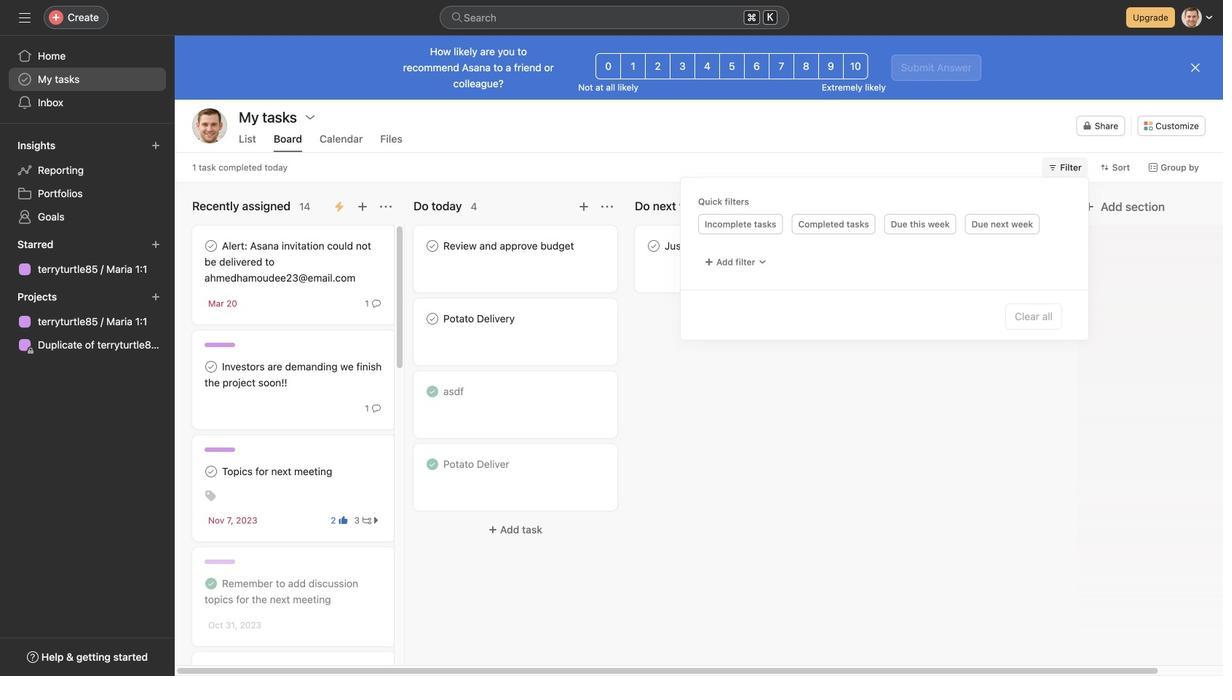 Task type: vqa. For each thing, say whether or not it's contained in the screenshot.
1st Mark complete checkbox
yes



Task type: locate. For each thing, give the bounding box(es) containing it.
0 horizontal spatial completed image
[[203, 575, 220, 593]]

1 vertical spatial completed checkbox
[[203, 575, 220, 593]]

1 comment image
[[372, 299, 381, 308]]

Mark complete checkbox
[[203, 237, 220, 255], [645, 237, 663, 255], [424, 310, 441, 328], [203, 358, 220, 376]]

show options image
[[304, 111, 316, 123]]

add items to starred image
[[152, 240, 160, 249]]

None radio
[[596, 53, 621, 79], [621, 53, 646, 79], [645, 53, 671, 79], [720, 53, 745, 79], [769, 53, 795, 79], [819, 53, 844, 79], [596, 53, 621, 79], [621, 53, 646, 79], [645, 53, 671, 79], [720, 53, 745, 79], [769, 53, 795, 79], [819, 53, 844, 79]]

add task image left more section actions image
[[578, 201, 590, 213]]

hide sidebar image
[[19, 12, 31, 23]]

add task image
[[357, 201, 369, 213], [578, 201, 590, 213]]

2 likes. you liked this task image
[[339, 516, 348, 525]]

completed image
[[424, 456, 441, 473], [203, 575, 220, 593]]

0 horizontal spatial add task image
[[357, 201, 369, 213]]

Completed checkbox
[[424, 456, 441, 473], [203, 575, 220, 593]]

0 vertical spatial completed image
[[424, 456, 441, 473]]

completed image for bottommost completed option
[[203, 575, 220, 593]]

add task image
[[1021, 201, 1033, 213]]

1 vertical spatial completed image
[[203, 575, 220, 593]]

add task image right rules for recently assigned icon at the left top
[[357, 201, 369, 213]]

Mark complete checkbox
[[424, 237, 441, 255], [203, 463, 220, 481], [203, 664, 220, 677]]

option group
[[596, 53, 869, 79]]

mark complete image
[[203, 237, 220, 255], [424, 237, 441, 255], [645, 237, 663, 255], [203, 358, 220, 376], [203, 463, 220, 481], [203, 664, 220, 677]]

1 horizontal spatial completed image
[[424, 456, 441, 473]]

None field
[[440, 6, 790, 29]]

Completed checkbox
[[424, 383, 441, 401]]

0 vertical spatial completed checkbox
[[424, 456, 441, 473]]

None radio
[[670, 53, 696, 79], [695, 53, 720, 79], [744, 53, 770, 79], [794, 53, 819, 79], [843, 53, 869, 79], [670, 53, 696, 79], [695, 53, 720, 79], [744, 53, 770, 79], [794, 53, 819, 79], [843, 53, 869, 79]]

completed image for the rightmost completed option
[[424, 456, 441, 473]]

2 add task image from the left
[[578, 201, 590, 213]]

projects element
[[0, 284, 175, 360]]

completed image
[[424, 383, 441, 401]]

1 horizontal spatial add task image
[[578, 201, 590, 213]]

rules for recently assigned image
[[334, 201, 345, 213]]

1 vertical spatial mark complete checkbox
[[203, 463, 220, 481]]

global element
[[0, 36, 175, 123]]

0 horizontal spatial completed checkbox
[[203, 575, 220, 593]]



Task type: describe. For each thing, give the bounding box(es) containing it.
Search tasks, projects, and more text field
[[440, 6, 790, 29]]

more section actions image
[[602, 201, 613, 213]]

view profile settings image
[[192, 109, 227, 144]]

1 add task image from the left
[[357, 201, 369, 213]]

2 vertical spatial mark complete checkbox
[[203, 664, 220, 677]]

more section actions image
[[380, 201, 392, 213]]

starred element
[[0, 232, 175, 284]]

1 comment image
[[372, 404, 381, 413]]

new insights image
[[152, 141, 160, 150]]

1 horizontal spatial completed checkbox
[[424, 456, 441, 473]]

insights element
[[0, 133, 175, 232]]

0 vertical spatial mark complete checkbox
[[424, 237, 441, 255]]

dismiss image
[[1190, 62, 1202, 74]]

mark complete image
[[424, 310, 441, 328]]

new project or portfolio image
[[152, 293, 160, 302]]



